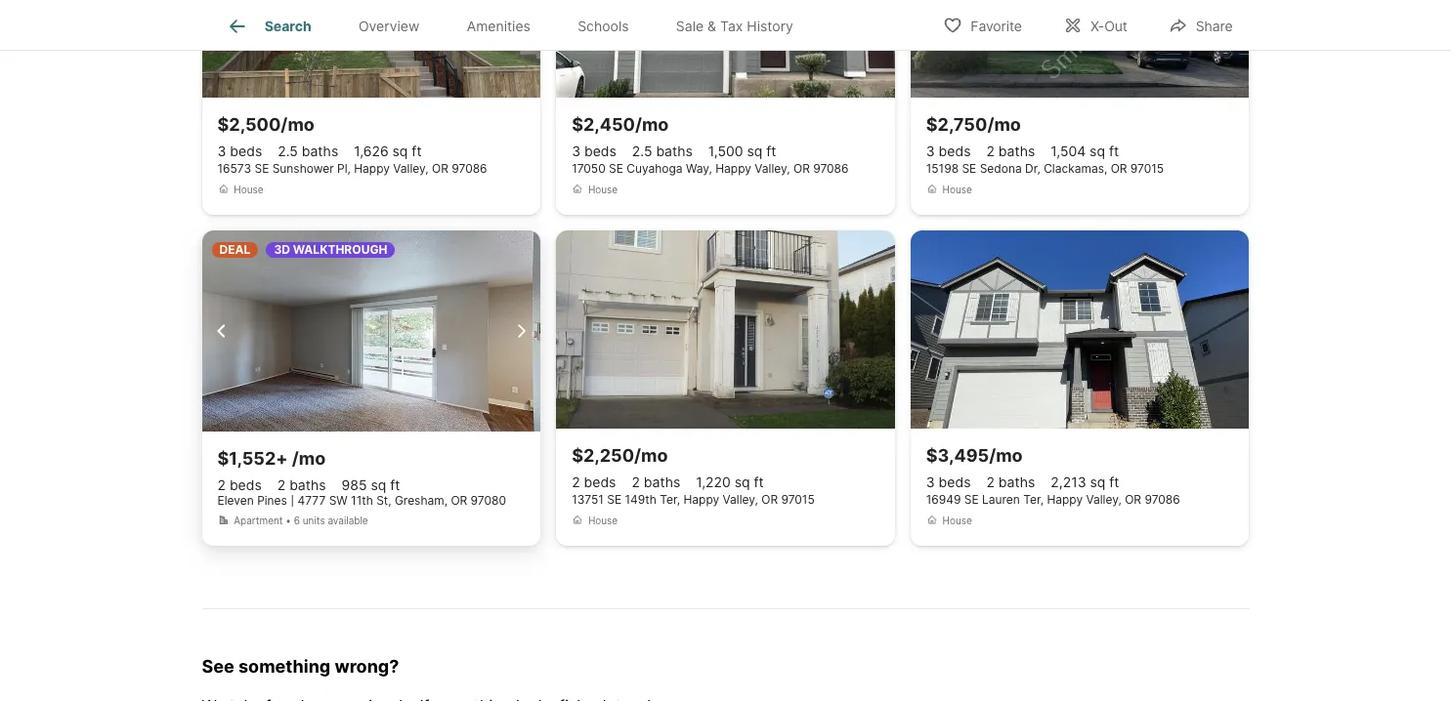 Task type: vqa. For each thing, say whether or not it's contained in the screenshot.
the Arlington
no



Task type: locate. For each thing, give the bounding box(es) containing it.
valley, for $3,495 /mo
[[1087, 493, 1122, 508]]

2 beds up 13751
[[572, 474, 616, 491]]

house for $2,250
[[588, 515, 618, 527]]

1,626 sq ft
[[354, 143, 422, 160]]

11th
[[351, 494, 373, 509]]

sq for $2,750 /mo
[[1090, 143, 1106, 160]]

/mo up 4777
[[292, 449, 326, 470]]

ter, for $3,495 /mo
[[1024, 493, 1044, 508]]

se for $2,250
[[607, 493, 622, 508]]

/mo for $1,552+ /mo
[[292, 449, 326, 470]]

se right 15198
[[962, 162, 977, 176]]

amenities
[[467, 18, 531, 34]]

/mo up 'sunshower'
[[281, 115, 315, 135]]

ft right 1,220
[[754, 474, 764, 491]]

lauren
[[982, 493, 1020, 508]]

3 up 15198
[[926, 143, 935, 160]]

happy down 1,626
[[354, 162, 390, 176]]

2.5
[[278, 143, 298, 160], [632, 143, 653, 160]]

ft for $2,450 /mo
[[767, 143, 777, 160]]

/mo for $2,750 /mo
[[988, 115, 1021, 135]]

97015
[[1131, 162, 1164, 176], [782, 493, 815, 508]]

3 up 16573
[[218, 143, 226, 160]]

x-out
[[1091, 17, 1128, 34]]

ft for $2,500 /mo
[[412, 143, 422, 160]]

2 2.5 baths from the left
[[632, 143, 693, 160]]

3 beds for $2,750
[[926, 143, 971, 160]]

tax
[[720, 18, 743, 34]]

2 horizontal spatial 97086
[[1145, 493, 1181, 508]]

3 beds up 16573
[[218, 143, 262, 160]]

2 baths for $1,552+ /mo
[[277, 477, 326, 494]]

2 up 149th
[[632, 474, 640, 491]]

se right 17050
[[609, 162, 624, 176]]

1 horizontal spatial 97015
[[1131, 162, 1164, 176]]

apartment • 6 units available
[[234, 515, 368, 527]]

beds up 15198
[[939, 143, 971, 160]]

2 beds for $1,552+
[[218, 477, 262, 494]]

se
[[255, 162, 269, 176], [609, 162, 624, 176], [962, 162, 977, 176], [607, 493, 622, 508], [965, 493, 979, 508]]

beds up 16573
[[230, 143, 262, 160]]

house
[[234, 184, 263, 196], [588, 184, 618, 196], [943, 184, 972, 196], [588, 515, 618, 527], [943, 515, 972, 527]]

3 beds up 16949
[[926, 474, 971, 491]]

/mo up sedona at the top of the page
[[988, 115, 1021, 135]]

2.5 up cuyahoga
[[632, 143, 653, 160]]

eleven pines | 4777 sw 11th st, gresham, or 97080
[[218, 494, 506, 509]]

dr,
[[1026, 162, 1041, 176]]

17050 se cuyahoga way, happy valley, or 97086
[[572, 162, 849, 176]]

sq for $3,495 /mo
[[1090, 474, 1106, 491]]

wrong?
[[335, 657, 399, 678]]

$2,450
[[572, 115, 635, 135]]

1 2.5 from the left
[[278, 143, 298, 160]]

2 for $2,250 /mo
[[632, 474, 640, 491]]

happy for $3,495 /mo
[[1047, 493, 1083, 508]]

sq
[[393, 143, 408, 160], [747, 143, 763, 160], [1090, 143, 1106, 160], [735, 474, 750, 491], [1090, 474, 1106, 491], [371, 477, 386, 494]]

house down 15198
[[943, 184, 972, 196]]

valley,
[[393, 162, 429, 176], [755, 162, 791, 176], [723, 493, 758, 508], [1087, 493, 1122, 508]]

2 ter, from the left
[[1024, 493, 1044, 508]]

beds up 17050
[[585, 143, 617, 160]]

1 horizontal spatial 2 beds
[[572, 474, 616, 491]]

baths up 149th
[[644, 474, 681, 491]]

2 up sedona at the top of the page
[[987, 143, 995, 160]]

2 2.5 from the left
[[632, 143, 653, 160]]

1,220
[[696, 474, 731, 491]]

apartment
[[234, 515, 283, 527]]

baths
[[302, 143, 338, 160], [656, 143, 693, 160], [999, 143, 1036, 160], [644, 474, 681, 491], [999, 474, 1036, 491], [290, 477, 326, 494]]

&
[[708, 18, 717, 34]]

ter,
[[660, 493, 680, 508], [1024, 493, 1044, 508]]

se left 149th
[[607, 493, 622, 508]]

2
[[987, 143, 995, 160], [572, 474, 580, 491], [632, 474, 640, 491], [987, 474, 995, 491], [218, 477, 226, 494], [277, 477, 286, 494]]

ft right 1,626
[[412, 143, 422, 160]]

sq for $1,552+ /mo
[[371, 477, 386, 494]]

2 baths up 149th
[[632, 474, 681, 491]]

baths up cuyahoga
[[656, 143, 693, 160]]

tab list
[[202, 0, 833, 50]]

gresham,
[[395, 494, 448, 509]]

baths up lauren
[[999, 474, 1036, 491]]

0 horizontal spatial 2 beds
[[218, 477, 262, 494]]

/mo
[[281, 115, 315, 135], [635, 115, 669, 135], [988, 115, 1021, 135], [634, 446, 668, 467], [989, 446, 1023, 467], [292, 449, 326, 470]]

0 horizontal spatial ter,
[[660, 493, 680, 508]]

sq up clackamas,
[[1090, 143, 1106, 160]]

baths up dr,
[[999, 143, 1036, 160]]

search
[[265, 18, 311, 34]]

photo of 16949 se lauren ter, happy valley, or 97086 image
[[911, 231, 1250, 429]]

baths for $2,250 /mo
[[644, 474, 681, 491]]

2 baths up lauren
[[987, 474, 1036, 491]]

valley, down "1,626 sq ft"
[[393, 162, 429, 176]]

ft
[[412, 143, 422, 160], [767, 143, 777, 160], [1109, 143, 1119, 160], [754, 474, 764, 491], [1110, 474, 1120, 491], [390, 477, 400, 494]]

985 sq ft
[[342, 477, 400, 494]]

97086
[[452, 162, 487, 176], [814, 162, 849, 176], [1145, 493, 1181, 508]]

2 left |
[[277, 477, 286, 494]]

sq right 1,220
[[735, 474, 750, 491]]

2.5 up 'sunshower'
[[278, 143, 298, 160]]

0 horizontal spatial 2.5
[[278, 143, 298, 160]]

house down 16573
[[234, 184, 263, 196]]

happy down 2,213
[[1047, 493, 1083, 508]]

ter, right lauren
[[1024, 493, 1044, 508]]

1 horizontal spatial 97086
[[814, 162, 849, 176]]

favorite
[[971, 17, 1022, 34]]

2 baths up sedona at the top of the page
[[987, 143, 1036, 160]]

happy for $2,450 /mo
[[716, 162, 752, 176]]

beds for $2,250
[[584, 474, 616, 491]]

16949 se lauren ter, happy valley, or 97086
[[926, 493, 1181, 508]]

happy down 1,500
[[716, 162, 752, 176]]

history
[[747, 18, 794, 34]]

see something wrong?
[[202, 657, 399, 678]]

2.5 baths for $2,500 /mo
[[278, 143, 338, 160]]

valley, down the 1,220 sq ft
[[723, 493, 758, 508]]

3 beds up 15198
[[926, 143, 971, 160]]

house down 13751
[[588, 515, 618, 527]]

baths for $2,500 /mo
[[302, 143, 338, 160]]

beds for $2,450
[[585, 143, 617, 160]]

985
[[342, 477, 367, 494]]

valley, for $2,450 /mo
[[755, 162, 791, 176]]

cuyahoga
[[627, 162, 683, 176]]

happy for $2,250 /mo
[[684, 493, 720, 508]]

se right 16573
[[255, 162, 269, 176]]

sq right 2,213
[[1090, 474, 1106, 491]]

/mo up cuyahoga
[[635, 115, 669, 135]]

$2,750
[[926, 115, 988, 135]]

2.5 baths up 'sunshower'
[[278, 143, 338, 160]]

/mo up lauren
[[989, 446, 1023, 467]]

1 ter, from the left
[[660, 493, 680, 508]]

or
[[432, 162, 449, 176], [794, 162, 810, 176], [1111, 162, 1128, 176], [762, 493, 778, 508], [1125, 493, 1142, 508], [451, 494, 467, 509]]

ft right 11th
[[390, 477, 400, 494]]

se for $2,450
[[609, 162, 624, 176]]

se right 16949
[[965, 493, 979, 508]]

2 baths for $3,495 /mo
[[987, 474, 1036, 491]]

baths for $2,750 /mo
[[999, 143, 1036, 160]]

schools tab
[[554, 3, 653, 50]]

sunshower
[[272, 162, 334, 176]]

baths left sw
[[290, 477, 326, 494]]

2 for $2,750 /mo
[[987, 143, 995, 160]]

2 for $1,552+ /mo
[[277, 477, 286, 494]]

2 up lauren
[[987, 474, 995, 491]]

1,500 sq ft
[[709, 143, 777, 160]]

way,
[[686, 162, 712, 176]]

3 up 16949
[[926, 474, 935, 491]]

ter, right 149th
[[660, 493, 680, 508]]

sq right 1,500
[[747, 143, 763, 160]]

something
[[238, 657, 331, 678]]

2,213 sq ft
[[1051, 474, 1120, 491]]

3 beds
[[218, 143, 262, 160], [572, 143, 617, 160], [926, 143, 971, 160], [926, 474, 971, 491]]

sq right 1,626
[[393, 143, 408, 160]]

share
[[1196, 17, 1233, 34]]

beds for $2,750
[[939, 143, 971, 160]]

1 horizontal spatial 2.5
[[632, 143, 653, 160]]

amenities tab
[[443, 3, 554, 50]]

3
[[218, 143, 226, 160], [572, 143, 581, 160], [926, 143, 935, 160], [926, 474, 935, 491]]

/mo up 149th
[[634, 446, 668, 467]]

beds up 16949
[[939, 474, 971, 491]]

2,213
[[1051, 474, 1087, 491]]

1,500
[[709, 143, 743, 160]]

2 beds down $1,552+
[[218, 477, 262, 494]]

2 beds
[[572, 474, 616, 491], [218, 477, 262, 494]]

ft right 2,213
[[1110, 474, 1120, 491]]

overview tab
[[335, 3, 443, 50]]

3 beds for $3,495
[[926, 474, 971, 491]]

happy
[[354, 162, 390, 176], [716, 162, 752, 176], [684, 493, 720, 508], [1047, 493, 1083, 508]]

$2,450 /mo
[[572, 115, 669, 135]]

/mo for $2,250 /mo
[[634, 446, 668, 467]]

2 baths for $2,750 /mo
[[987, 143, 1036, 160]]

house down 16949
[[943, 515, 972, 527]]

pines
[[257, 494, 287, 509]]

valley, down 1,500 sq ft
[[755, 162, 791, 176]]

happy down 1,220
[[684, 493, 720, 508]]

1 2.5 baths from the left
[[278, 143, 338, 160]]

1 horizontal spatial 2.5 baths
[[632, 143, 693, 160]]

3d
[[274, 243, 290, 257]]

valley, down 2,213 sq ft
[[1087, 493, 1122, 508]]

sq for $2,450 /mo
[[747, 143, 763, 160]]

photo of 15198 se sedona dr, clackamas, or 97015 image
[[911, 0, 1250, 98]]

97086 for $3,495 /mo
[[1145, 493, 1181, 508]]

3 for $2,450
[[572, 143, 581, 160]]

share button
[[1152, 4, 1250, 44]]

3 beds up 17050
[[572, 143, 617, 160]]

ft right 1,500
[[767, 143, 777, 160]]

2 baths up apartment • 6 units available
[[277, 477, 326, 494]]

2.5 for $2,450
[[632, 143, 653, 160]]

$3,495
[[926, 446, 989, 467]]

sq right "985"
[[371, 477, 386, 494]]

beds up 13751
[[584, 474, 616, 491]]

valley, for $2,500 /mo
[[393, 162, 429, 176]]

2 baths
[[987, 143, 1036, 160], [632, 474, 681, 491], [987, 474, 1036, 491], [277, 477, 326, 494]]

beds down $1,552+
[[230, 477, 262, 494]]

1 vertical spatial 97015
[[782, 493, 815, 508]]

|
[[291, 494, 294, 509]]

ft right 1,504 at the top of the page
[[1109, 143, 1119, 160]]

3 up 17050
[[572, 143, 581, 160]]

0 vertical spatial 97015
[[1131, 162, 1164, 176]]

2.5 baths up cuyahoga
[[632, 143, 693, 160]]

3 beds for $2,450
[[572, 143, 617, 160]]

0 horizontal spatial 2.5 baths
[[278, 143, 338, 160]]

house for $3,495
[[943, 515, 972, 527]]

beds
[[230, 143, 262, 160], [585, 143, 617, 160], [939, 143, 971, 160], [584, 474, 616, 491], [939, 474, 971, 491], [230, 477, 262, 494]]

1,220 sq ft
[[696, 474, 764, 491]]

$2,750 /mo
[[926, 115, 1021, 135]]

sale
[[676, 18, 704, 34]]

0 horizontal spatial 97086
[[452, 162, 487, 176]]

baths up 'sunshower'
[[302, 143, 338, 160]]

photo of 17050 se cuyahoga way, happy valley, or 97086 image
[[556, 0, 895, 98]]

1 horizontal spatial ter,
[[1024, 493, 1044, 508]]

2.5 baths
[[278, 143, 338, 160], [632, 143, 693, 160]]

house down 17050
[[588, 184, 618, 196]]



Task type: describe. For each thing, give the bounding box(es) containing it.
or for $2,450 /mo
[[794, 162, 810, 176]]

baths for $1,552+ /mo
[[290, 477, 326, 494]]

baths for $3,495 /mo
[[999, 474, 1036, 491]]

sw
[[329, 494, 348, 509]]

next button image
[[509, 320, 533, 343]]

deal
[[219, 243, 251, 257]]

sq for $2,250 /mo
[[735, 474, 750, 491]]

15198
[[926, 162, 959, 176]]

search link
[[225, 15, 311, 38]]

house for $2,750
[[943, 184, 972, 196]]

photo of 13751 se 149th ter, happy valley, or 97015 image
[[556, 231, 895, 429]]

17050
[[572, 162, 606, 176]]

walkthrough
[[293, 243, 388, 257]]

pl,
[[337, 162, 351, 176]]

2 down $1,552+
[[218, 477, 226, 494]]

beds for $1,552+
[[230, 477, 262, 494]]

beds for $2,500
[[230, 143, 262, 160]]

/mo for $2,500 /mo
[[281, 115, 315, 135]]

previous button image
[[210, 320, 233, 343]]

out
[[1105, 17, 1128, 34]]

3 for $2,750
[[926, 143, 935, 160]]

ft for $3,495 /mo
[[1110, 474, 1120, 491]]

sale & tax history tab
[[653, 3, 817, 50]]

1,626
[[354, 143, 389, 160]]

or for $2,500 /mo
[[432, 162, 449, 176]]

units
[[303, 515, 325, 527]]

photo of 16573 se sunshower pl, happy valley, or 97086 image
[[202, 0, 541, 98]]

1,504
[[1051, 143, 1086, 160]]

ft for $2,750 /mo
[[1109, 143, 1119, 160]]

/mo for $2,450 /mo
[[635, 115, 669, 135]]

sale & tax history
[[676, 18, 794, 34]]

4777
[[298, 494, 326, 509]]

x-out button
[[1047, 4, 1145, 44]]

2 beds for $2,250
[[572, 474, 616, 491]]

beds for $3,495
[[939, 474, 971, 491]]

3d walkthrough
[[274, 243, 388, 257]]

16573 se sunshower pl, happy valley, or 97086
[[218, 162, 487, 176]]

tab list containing search
[[202, 0, 833, 50]]

ft for $2,250 /mo
[[754, 474, 764, 491]]

baths for $2,450 /mo
[[656, 143, 693, 160]]

/mo for $3,495 /mo
[[989, 446, 1023, 467]]

ter, for $2,250 /mo
[[660, 493, 680, 508]]

schools
[[578, 18, 629, 34]]

photo of 4777 sw 11th st, gresham, or 97080 image
[[202, 231, 541, 432]]

3 for $2,500
[[218, 143, 226, 160]]

see
[[202, 657, 234, 678]]

st,
[[377, 494, 392, 509]]

1,504 sq ft
[[1051, 143, 1119, 160]]

$2,250 /mo
[[572, 446, 668, 467]]

3 beds for $2,500
[[218, 143, 262, 160]]

$1,552+
[[218, 449, 288, 470]]

13751 se 149th ter, happy valley, or 97015
[[572, 493, 815, 508]]

2 baths for $2,250 /mo
[[632, 474, 681, 491]]

97086 for $2,450 /mo
[[814, 162, 849, 176]]

or for $2,250 /mo
[[762, 493, 778, 508]]

overview
[[359, 18, 420, 34]]

0 horizontal spatial 97015
[[782, 493, 815, 508]]

16573
[[218, 162, 251, 176]]

happy for $2,500 /mo
[[354, 162, 390, 176]]

house for $2,450
[[588, 184, 618, 196]]

2 up 13751
[[572, 474, 580, 491]]

97080
[[471, 494, 506, 509]]

se for $2,500
[[255, 162, 269, 176]]

$2,500 /mo
[[218, 115, 315, 135]]

valley, for $2,250 /mo
[[723, 493, 758, 508]]

se for $2,750
[[962, 162, 977, 176]]

2 for $3,495 /mo
[[987, 474, 995, 491]]

x-
[[1091, 17, 1105, 34]]

$1,552+ /mo
[[218, 449, 326, 470]]

sedona
[[980, 162, 1022, 176]]

6
[[294, 515, 300, 527]]

available
[[328, 515, 368, 527]]

$2,500
[[218, 115, 281, 135]]

$2,250
[[572, 446, 634, 467]]

sq for $2,500 /mo
[[393, 143, 408, 160]]

clackamas,
[[1044, 162, 1108, 176]]

2.5 for $2,500
[[278, 143, 298, 160]]

se for $3,495
[[965, 493, 979, 508]]

house for $2,500
[[234, 184, 263, 196]]

13751
[[572, 493, 604, 508]]

eleven
[[218, 494, 254, 509]]

or for $3,495 /mo
[[1125, 493, 1142, 508]]

$3,495 /mo
[[926, 446, 1023, 467]]

•
[[286, 515, 291, 527]]

97086 for $2,500 /mo
[[452, 162, 487, 176]]

favorite button
[[927, 4, 1039, 44]]

2.5 baths for $2,450 /mo
[[632, 143, 693, 160]]

15198 se sedona dr, clackamas, or 97015
[[926, 162, 1164, 176]]

3 for $3,495
[[926, 474, 935, 491]]

16949
[[926, 493, 961, 508]]

149th
[[625, 493, 657, 508]]

ft for $1,552+ /mo
[[390, 477, 400, 494]]



